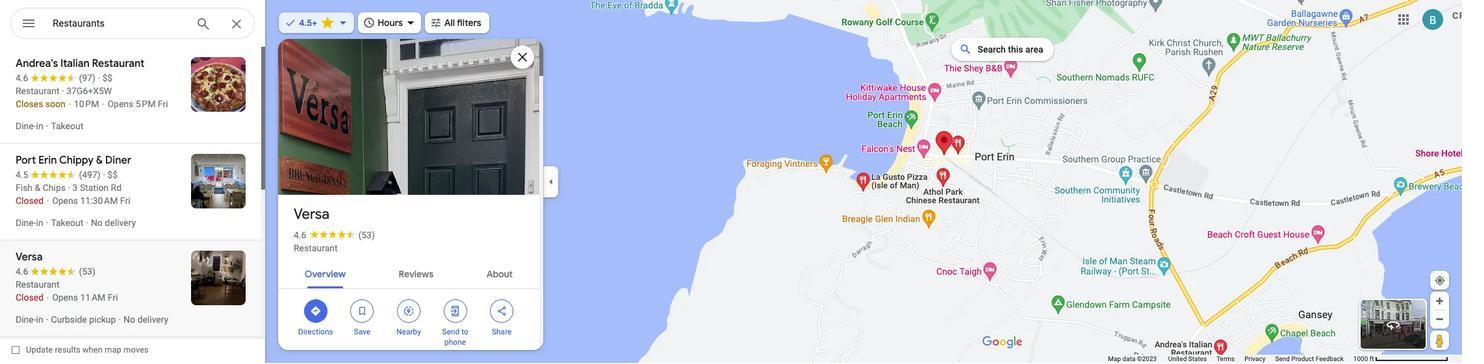 Task type: locate. For each thing, give the bounding box(es) containing it.

[[356, 304, 368, 319]]

map
[[1109, 356, 1121, 363]]

united
[[1169, 356, 1187, 363]]

106 photos button
[[288, 163, 369, 185]]

Update results when map moves checkbox
[[12, 342, 149, 358]]

share
[[492, 328, 512, 337]]

0 horizontal spatial send
[[442, 328, 460, 337]]

tab list
[[278, 257, 540, 289]]

google maps element
[[0, 0, 1463, 363]]

united states
[[1169, 356, 1207, 363]]

terms
[[1217, 356, 1235, 363]]

1000 ft button
[[1354, 356, 1449, 363]]

product
[[1292, 356, 1315, 363]]

when
[[82, 345, 103, 355]]

reviews
[[399, 268, 434, 280]]

ft
[[1370, 356, 1375, 363]]

send inside the send to phone
[[442, 328, 460, 337]]

footer
[[1109, 355, 1354, 363]]

tab list inside versa main content
[[278, 257, 540, 289]]

send
[[442, 328, 460, 337], [1276, 356, 1290, 363]]

0 vertical spatial send
[[442, 328, 460, 337]]

(53)
[[358, 230, 375, 241]]

106
[[311, 168, 329, 180]]

4.5+
[[299, 17, 317, 29]]

none field inside restaurants field
[[53, 16, 185, 31]]

all filters button
[[425, 8, 489, 37]]

None field
[[53, 16, 185, 31]]

update
[[26, 345, 53, 355]]

send left product
[[1276, 356, 1290, 363]]

this
[[1008, 44, 1024, 55]]

feedback
[[1316, 356, 1344, 363]]

map data ©2023
[[1109, 356, 1159, 363]]

1 vertical spatial send
[[1276, 356, 1290, 363]]

results
[[55, 345, 80, 355]]

map
[[105, 345, 121, 355]]

terms button
[[1217, 355, 1235, 363]]

send up the phone
[[442, 328, 460, 337]]

area
[[1026, 44, 1044, 55]]

overview
[[305, 268, 346, 280]]

photo of versa image
[[270, 39, 547, 195]]


[[403, 304, 415, 319]]


[[310, 304, 322, 319]]

about
[[487, 268, 513, 280]]

53 reviews element
[[358, 230, 375, 241]]

states
[[1189, 356, 1207, 363]]

versa main content
[[270, 39, 547, 354]]

save
[[354, 328, 371, 337]]

filters
[[457, 17, 481, 29]]

footer containing map data ©2023
[[1109, 355, 1354, 363]]

zoom out image
[[1435, 315, 1445, 324]]

overview button
[[294, 257, 356, 289]]

versa
[[294, 205, 330, 224]]

send inside button
[[1276, 356, 1290, 363]]

send product feedback button
[[1276, 355, 1344, 363]]

tab list containing overview
[[278, 257, 540, 289]]

Restaurants field
[[10, 8, 255, 40]]


[[496, 304, 508, 319]]

1 horizontal spatial send
[[1276, 356, 1290, 363]]



Task type: describe. For each thing, give the bounding box(es) containing it.

[[21, 14, 36, 33]]

reviews button
[[388, 257, 444, 289]]

 search field
[[10, 8, 265, 42]]

1000
[[1354, 356, 1369, 363]]

restaurant
[[294, 243, 338, 254]]

to
[[462, 328, 469, 337]]

collapse side panel image
[[544, 175, 558, 189]]

data
[[1123, 356, 1136, 363]]

all filters
[[445, 17, 481, 29]]

send for send to phone
[[442, 328, 460, 337]]

send to phone
[[442, 328, 469, 347]]

 button
[[10, 8, 47, 42]]

hours button
[[358, 8, 421, 37]]

106 photos
[[311, 168, 364, 180]]

restaurant button
[[294, 242, 338, 255]]

hours
[[378, 17, 403, 29]]

moves
[[124, 345, 149, 355]]


[[450, 304, 461, 319]]

show your location image
[[1435, 275, 1446, 287]]

results for restaurants feed
[[0, 47, 265, 363]]

all
[[445, 17, 455, 29]]

search this area button
[[952, 38, 1054, 61]]

show street view coverage image
[[1431, 331, 1450, 350]]

nearby
[[397, 328, 421, 337]]

search
[[978, 44, 1006, 55]]

privacy button
[[1245, 355, 1266, 363]]

about button
[[476, 257, 523, 289]]

send for send product feedback
[[1276, 356, 1290, 363]]

actions for versa region
[[278, 289, 540, 354]]

phone
[[445, 338, 466, 347]]

4.6
[[294, 230, 306, 241]]

photos
[[331, 168, 364, 180]]

1000 ft
[[1354, 356, 1375, 363]]

update results when map moves
[[26, 345, 149, 355]]

zoom in image
[[1435, 296, 1445, 306]]

search this area
[[978, 44, 1044, 55]]

©2023
[[1138, 356, 1157, 363]]

street view image
[[1386, 317, 1402, 333]]

4.5+ button
[[279, 8, 354, 37]]

4.6 stars image
[[306, 230, 358, 239]]

footer inside 'google maps' element
[[1109, 355, 1354, 363]]

privacy
[[1245, 356, 1266, 363]]

united states button
[[1169, 355, 1207, 363]]

send product feedback
[[1276, 356, 1344, 363]]

directions
[[298, 328, 333, 337]]



Task type: vqa. For each thing, say whether or not it's contained in the screenshot.
the filters
yes



